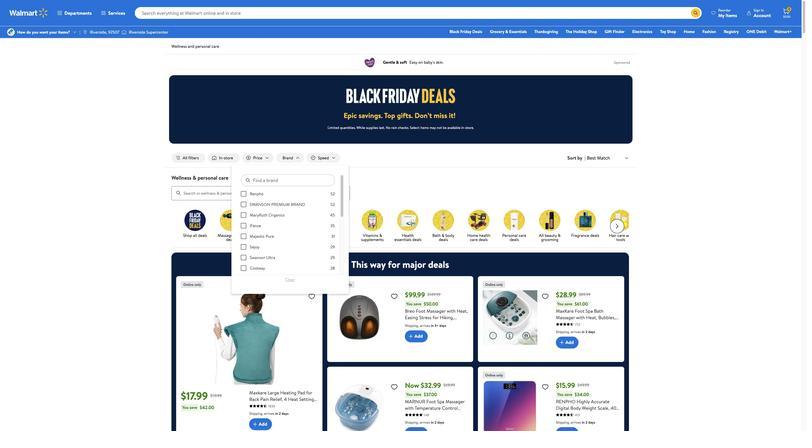 Task type: vqa. For each thing, say whether or not it's contained in the screenshot.
Trading
no



Task type: describe. For each thing, give the bounding box(es) containing it.
online only inside $17.99 group
[[183, 282, 201, 287]]

sponsored
[[614, 60, 630, 65]]

maxkare
[[249, 390, 267, 397]]

personal for &
[[198, 174, 217, 182]]

deals inside "link"
[[198, 233, 207, 239]]

one
[[747, 29, 755, 35]]

one debit link
[[744, 28, 769, 35]]

protein
[[258, 233, 271, 239]]

search icon image
[[693, 11, 698, 15]]

you for $28.99
[[557, 301, 564, 307]]

& for vitamins
[[379, 233, 382, 239]]

& inside all beauty & grooming
[[558, 233, 561, 239]]

black friday deals
[[450, 29, 482, 35]]

for inside you save $37.00 marnur foot spa massager with temperature control bubbles vibration and 14 massage rollers for home office use
[[439, 418, 445, 425]]

arrives inside $17.99 group
[[264, 412, 274, 417]]

match
[[597, 155, 610, 161]]

home for home
[[684, 29, 695, 35]]

health essentials deals image
[[397, 210, 419, 231]]

$15.99 group
[[483, 372, 620, 432]]

next slide for chipmodulewithimages list image
[[610, 219, 624, 234]]

shave
[[327, 233, 337, 239]]

breo
[[405, 308, 415, 315]]

$17.99 group
[[181, 281, 318, 432]]

rain
[[391, 125, 397, 130]]

& for grocery
[[505, 29, 508, 35]]

shipping, inside $99.99 group
[[405, 324, 419, 329]]

in inside $17.99 group
[[275, 412, 278, 417]]

shop all deals
[[183, 233, 207, 239]]

add button inside $28.99 group
[[556, 337, 579, 349]]

care inside hair care and tools
[[617, 233, 625, 239]]

massage & spa deals
[[218, 233, 243, 243]]

in
[[761, 8, 764, 13]]

shipping, inside $17.99 group
[[249, 412, 263, 417]]

home inside you save $37.00 marnur foot spa massager with temperature control bubbles vibration and 14 massage rollers for home office use
[[446, 418, 458, 425]]

1 horizontal spatial add to cart image
[[558, 430, 565, 432]]

arrives for $15.99
[[571, 420, 581, 426]]

you for $15.99
[[557, 392, 564, 398]]

grocery & essentials
[[490, 29, 527, 35]]

massager inside you save $37.00 marnur foot spa massager with temperature control bubbles vibration and 14 massage rollers for home office use
[[446, 399, 465, 405]]

deals inside home health care deals
[[479, 237, 488, 243]]

shave deals image
[[326, 210, 348, 231]]

by
[[577, 155, 582, 161]]

$99.99
[[405, 290, 425, 300]]

price button
[[242, 153, 274, 163]]

toy shop
[[660, 29, 676, 35]]

online for $99.99
[[334, 282, 345, 287]]

spa
[[238, 233, 243, 239]]

reorder my items
[[718, 8, 737, 18]]

online only for $15.99
[[485, 373, 503, 378]]

control,
[[583, 328, 600, 334]]

feet
[[599, 341, 608, 347]]

shipping, for $15.99
[[556, 420, 570, 426]]

2 horizontal spatial shop
[[667, 29, 676, 35]]

shipping, arrives in 2 days for $28.99
[[556, 330, 595, 335]]

deals
[[472, 29, 482, 35]]

foot for now $32.99
[[426, 399, 436, 405]]

fashion link
[[700, 28, 719, 35]]

shave deals link
[[322, 210, 352, 239]]

all beauty & grooming
[[539, 233, 561, 243]]

save for $15.99
[[565, 392, 572, 398]]

select
[[410, 125, 419, 130]]

gift finder
[[605, 29, 625, 35]]

auto
[[259, 403, 269, 410]]

shipping, arrives in 2 days for $15.99
[[556, 420, 595, 426]]

shipping, arrives in 3+ days
[[405, 324, 446, 329]]

hair care and tools image
[[610, 210, 631, 231]]

price
[[253, 155, 262, 161]]

clear
[[285, 277, 295, 283]]

4
[[284, 397, 287, 403]]

sign in to add to favorites list, marnur foot spa massager with temperature control bubbles vibration and 14 massage rollers for home office use image
[[391, 384, 398, 391]]

this way for major deals
[[351, 258, 449, 271]]

arrives for $28.99
[[571, 330, 581, 335]]

use
[[419, 425, 427, 431]]

fashion
[[702, 29, 716, 35]]

$28.99 group
[[483, 281, 620, 358]]

control
[[442, 405, 458, 412]]

all beauty & grooming image
[[539, 210, 560, 231]]

brand
[[282, 155, 293, 161]]

temperature inside you save $37.00 marnur foot spa massager with temperature control bubbles vibration and 14 massage rollers for home office use
[[415, 405, 441, 412]]

toy shop link
[[657, 28, 679, 35]]

supplements
[[361, 237, 384, 243]]

0 horizontal spatial add to cart image
[[407, 333, 414, 340]]

only for $99.99
[[345, 282, 352, 287]]

bubbles,
[[598, 315, 616, 321]]

massager inside you save $50.00 breo foot massager with heat, easing stress for hiking, tennis, golf fits feet up to men size 12
[[427, 308, 446, 315]]

home health care deals image
[[468, 210, 489, 231]]

$17.99
[[181, 389, 208, 404]]

online for $15.99
[[485, 373, 496, 378]]

shop all deals image
[[184, 210, 206, 231]]

14
[[451, 412, 455, 418]]

add inside $99.99 group
[[414, 334, 423, 340]]

black friday deals link
[[447, 28, 485, 35]]

care inside search field
[[219, 174, 228, 182]]

fragrance deals image
[[575, 210, 596, 231]]

brand button
[[276, 153, 304, 163]]

you inside you save $42.00
[[182, 405, 189, 411]]

heat
[[288, 397, 298, 403]]

home for home health care deals
[[467, 233, 478, 239]]

items
[[726, 12, 737, 18]]

majestic
[[250, 234, 265, 240]]

reorder
[[718, 8, 731, 13]]

personal care deals link
[[499, 210, 530, 243]]

don't
[[415, 111, 432, 121]]

temperature inside you save $61.00 maxkare foot spa bath massager with heat, bubbles, and vibration, digital temperature control, 16 detachable massage rollers, soothe and comfort feet
[[556, 328, 582, 334]]

wellness for wellness and personal care
[[171, 43, 187, 49]]

online inside $17.99 group
[[183, 282, 194, 287]]

24"x33"-
[[290, 403, 307, 410]]

digital inside you save $61.00 maxkare foot spa bath massager with heat, bubbles, and vibration, digital temperature control, 16 detachable massage rollers, soothe and comfort feet
[[586, 321, 599, 328]]

personal for and
[[195, 43, 211, 49]]

online only for $99.99
[[334, 282, 352, 287]]

way
[[370, 258, 386, 271]]

body
[[445, 233, 454, 239]]

only for $28.99
[[496, 282, 503, 287]]

with inside you save $37.00 marnur foot spa massager with temperature control bubbles vibration and 14 massage rollers for home office use
[[405, 405, 414, 412]]

148
[[424, 413, 429, 418]]

rollers,
[[599, 334, 614, 341]]

comfort
[[580, 341, 598, 347]]

bubbles
[[405, 412, 421, 418]]

massage inside you save $61.00 maxkare foot spa bath massager with heat, bubbles, and vibration, digital temperature control, 16 detachable massage rollers, soothe and comfort feet
[[580, 334, 598, 341]]

for right way
[[388, 258, 400, 271]]

massage & spa deals image
[[220, 210, 241, 231]]

feet
[[439, 321, 447, 328]]

sort and filter section element
[[164, 149, 637, 168]]

online for $28.99
[[485, 282, 496, 287]]

all for all beauty & grooming
[[539, 233, 544, 239]]

29 for swanson ultra
[[330, 255, 335, 261]]

off,
[[281, 403, 289, 410]]

walmart black friday deals for days image
[[346, 89, 455, 103]]

29 for sejoy
[[330, 244, 335, 250]]

to
[[454, 321, 459, 328]]

swanson
[[250, 255, 265, 261]]

care inside personal care deals
[[519, 233, 526, 239]]

2 for now $32.99
[[435, 420, 436, 426]]

| inside sort and filter section element
[[585, 155, 586, 161]]

with inside maxkare large heating pad for back pain relief, 4 heat settings with auto shut-off, 24"x33"- green
[[249, 403, 258, 410]]

walmart image
[[9, 8, 48, 18]]

how do you want your items?
[[17, 29, 70, 35]]

deals inside personal care deals
[[510, 237, 519, 243]]

massager inside you save $61.00 maxkare foot spa bath massager with heat, bubbles, and vibration, digital temperature control, 16 detachable massage rollers, soothe and comfort feet
[[556, 315, 575, 321]]

spa for $89.99
[[586, 308, 593, 315]]

400
[[611, 405, 619, 412]]

vitamins & supplements link
[[357, 210, 388, 243]]

pad
[[298, 390, 305, 397]]

Find a brand search field
[[241, 175, 335, 187]]

& for massage
[[234, 233, 237, 239]]

$99.99 $149.99
[[405, 290, 441, 300]]

12
[[424, 328, 428, 334]]

all
[[193, 233, 197, 239]]

bath inside bath & body deals
[[432, 233, 441, 239]]

swanson
[[250, 202, 270, 208]]

in inside $99.99 group
[[431, 324, 434, 329]]

personal care deals image
[[504, 210, 525, 231]]

add inside $28.99 group
[[565, 340, 574, 346]]

all filters button
[[171, 153, 205, 163]]

shop inside "link"
[[183, 233, 192, 239]]

gift finder link
[[602, 28, 627, 35]]

available
[[447, 125, 460, 130]]

add inside $17.99 group
[[259, 422, 267, 428]]

sort
[[567, 155, 576, 161]]

men
[[405, 328, 414, 334]]

group containing renpho
[[241, 191, 335, 404]]

sejoy
[[250, 244, 259, 250]]

$59.99
[[210, 394, 222, 399]]

deals inside bath & body deals
[[439, 237, 448, 243]]

days inside $17.99 group
[[282, 412, 289, 417]]

hair care and tools link
[[605, 210, 636, 243]]

& for bath
[[442, 233, 444, 239]]

heat, inside you save $61.00 maxkare foot spa bath massager with heat, bubbles, and vibration, digital temperature control, 16 detachable massage rollers, soothe and comfort feet
[[586, 315, 597, 321]]

arrives inside $99.99 group
[[420, 324, 430, 329]]

$32.99
[[421, 381, 441, 391]]

riverside supercenter
[[129, 29, 168, 35]]

lb,
[[556, 412, 561, 418]]

0 vertical spatial |
[[80, 29, 80, 35]]

departments button
[[53, 6, 96, 20]]

shipping, arrives in 2 days for now $32.99
[[405, 420, 444, 426]]



Task type: locate. For each thing, give the bounding box(es) containing it.
save up marnur
[[414, 392, 421, 398]]

shop all deals link
[[180, 210, 210, 239]]

ultra
[[266, 255, 275, 261]]

1 vertical spatial personal
[[198, 174, 217, 182]]

in for now $32.99
[[431, 420, 434, 426]]

0 vertical spatial 52
[[330, 191, 335, 197]]

shipping, arrives in 2 days down '752'
[[556, 330, 595, 335]]

sign in to add to favorites list, breo foot massager with heat,  easing stress for hiking, tennis, golf fits feet up to men size 12 image
[[391, 293, 398, 300]]

arrives down 148
[[420, 420, 430, 426]]

save inside you save $61.00 maxkare foot spa bath massager with heat, bubbles, and vibration, digital temperature control, 16 detachable massage rollers, soothe and comfort feet
[[565, 301, 572, 307]]

& for wellness
[[193, 174, 196, 182]]

2 wellness from the top
[[171, 174, 191, 182]]

& left body
[[442, 233, 444, 239]]

1 vertical spatial bath
[[594, 308, 603, 315]]

in down weight on the bottom of page
[[582, 420, 585, 426]]

health essentials deals link
[[393, 210, 423, 243]]

add
[[414, 334, 423, 340], [565, 340, 574, 346], [259, 422, 267, 428]]

all inside button
[[183, 155, 187, 161]]

days inside $15.99 group
[[588, 420, 595, 426]]

no
[[386, 125, 390, 130]]

& right vitamins
[[379, 233, 382, 239]]

you inside you save $50.00 breo foot massager with heat, easing stress for hiking, tennis, golf fits feet up to men size 12
[[406, 301, 413, 307]]

store.
[[465, 125, 474, 130]]

digital inside the you save $34.00 renpho highly accurate digital body weight scale, 400 lb, gradient
[[556, 405, 569, 412]]

0 horizontal spatial add to cart image
[[252, 421, 259, 428]]

shipping, for $28.99
[[556, 330, 570, 335]]

in left 3+
[[431, 324, 434, 329]]

search image
[[176, 191, 181, 196]]

arrives down 1836
[[264, 412, 274, 417]]

massager up '752'
[[556, 315, 575, 321]]

0 horizontal spatial heat,
[[457, 308, 468, 315]]

online inside $99.99 group
[[334, 282, 345, 287]]

for right rollers
[[439, 418, 445, 425]]

fits
[[430, 321, 437, 328]]

deals down home health care deals image
[[479, 237, 488, 243]]

shipping, arrives in 2 days down "401"
[[556, 420, 595, 426]]

foot
[[416, 308, 425, 315], [575, 308, 584, 315], [426, 399, 436, 405]]

 image for riverside supercenter
[[122, 29, 126, 35]]

0 vertical spatial add to cart image
[[558, 339, 565, 347]]

 image left the riverside,
[[83, 30, 87, 35]]

arrives inside now $32.99 group
[[420, 420, 430, 426]]

electronics link
[[630, 28, 655, 35]]

marnur
[[405, 399, 425, 405]]

1 horizontal spatial spa
[[586, 308, 593, 315]]

digital left body
[[556, 405, 569, 412]]

2 horizontal spatial massage
[[580, 334, 598, 341]]

home left health
[[467, 233, 478, 239]]

2 horizontal spatial add button
[[556, 337, 579, 349]]

in inside $28.99 group
[[582, 330, 585, 335]]

0 horizontal spatial bath
[[432, 233, 441, 239]]

0 horizontal spatial  image
[[7, 28, 15, 36]]

shipping, arrives in 2 days inside $28.99 group
[[556, 330, 595, 335]]

home health care deals
[[467, 233, 490, 243]]

0 vertical spatial digital
[[586, 321, 599, 328]]

and inside you save $37.00 marnur foot spa massager with temperature control bubbles vibration and 14 massage rollers for home office use
[[442, 412, 450, 418]]

save down $17.99
[[190, 405, 197, 411]]

1 vertical spatial add to cart image
[[558, 430, 565, 432]]

shipping, inside $15.99 group
[[556, 420, 570, 426]]

relief,
[[270, 397, 283, 403]]

shipping, down auto
[[249, 412, 263, 417]]

for right pad
[[306, 390, 312, 397]]

shipping, inside $28.99 group
[[556, 330, 570, 335]]

 image left how
[[7, 28, 15, 36]]

vibration
[[422, 412, 441, 418]]

days for $15.99
[[588, 420, 595, 426]]

home down control
[[446, 418, 458, 425]]

shipping, for now $32.99
[[405, 420, 419, 426]]

1 vertical spatial 29
[[330, 255, 335, 261]]

days down weight on the bottom of page
[[588, 420, 595, 426]]

add to cart image down 'vibration,'
[[558, 339, 565, 347]]

1 vertical spatial temperature
[[415, 405, 441, 412]]

digital left 16
[[586, 321, 599, 328]]

add button down green
[[249, 419, 272, 431]]

0 vertical spatial home
[[684, 29, 695, 35]]

days left 16
[[588, 330, 595, 335]]

1 horizontal spatial heat,
[[586, 315, 597, 321]]

None checkbox
[[241, 213, 246, 218], [241, 234, 246, 239], [241, 255, 246, 261], [241, 266, 246, 271], [241, 213, 246, 218], [241, 234, 246, 239], [241, 255, 246, 261], [241, 266, 246, 271]]

52 for renpho
[[330, 191, 335, 197]]

0 vertical spatial massage
[[218, 233, 233, 239]]

days inside $99.99 group
[[439, 324, 446, 329]]

29 up 28
[[330, 255, 335, 261]]

heat, up to
[[457, 308, 468, 315]]

vitamins & supplements image
[[362, 210, 383, 231]]

0 horizontal spatial massage
[[218, 233, 233, 239]]

1 vertical spatial home
[[467, 233, 478, 239]]

1 horizontal spatial  image
[[83, 30, 87, 35]]

shop left all
[[183, 233, 192, 239]]

wellness for wellness & personal care
[[171, 174, 191, 182]]

$0.00
[[783, 14, 790, 19]]

0 vertical spatial personal
[[195, 43, 211, 49]]

you up "renpho"
[[557, 392, 564, 398]]

best match button
[[586, 154, 630, 162]]

shipping, arrives in 2 days inside now $32.99 group
[[405, 420, 444, 426]]

0 horizontal spatial add button
[[249, 419, 272, 431]]

massage inside you save $37.00 marnur foot spa massager with temperature control bubbles vibration and 14 massage rollers for home office use
[[405, 418, 422, 425]]

with
[[447, 308, 456, 315], [576, 315, 585, 321], [249, 403, 258, 410], [405, 405, 414, 412]]

0 horizontal spatial spa
[[437, 399, 444, 405]]

in-
[[461, 125, 465, 130]]

shipping, down lb,
[[556, 420, 570, 426]]

1 vertical spatial 52
[[330, 202, 335, 208]]

save down $99.99
[[414, 301, 421, 307]]

days inside $28.99 group
[[588, 330, 595, 335]]

2 down vibration
[[435, 420, 436, 426]]

foot for $28.99
[[575, 308, 584, 315]]

settings
[[299, 397, 316, 403]]

add button down tennis,
[[405, 331, 428, 343]]

epic
[[344, 111, 357, 121]]

0 vertical spatial spa
[[586, 308, 593, 315]]

maryruth
[[250, 213, 267, 218]]

fragrance deals
[[571, 233, 599, 239]]

for up 3+
[[433, 315, 439, 321]]

beauty
[[545, 233, 557, 239]]

online inside $28.99 group
[[485, 282, 496, 287]]

deals right major
[[428, 258, 449, 271]]

epic savings. top gifts. don't miss it!
[[344, 111, 456, 121]]

29 down 31
[[330, 244, 335, 250]]

0 horizontal spatial foot
[[416, 308, 425, 315]]

days for now $32.99
[[437, 420, 444, 426]]

add button inside $17.99 group
[[249, 419, 272, 431]]

in-store
[[219, 155, 233, 161]]

0 horizontal spatial |
[[80, 29, 80, 35]]

for inside maxkare large heating pad for back pain relief, 4 heat settings with auto shut-off, 24"x33"- green
[[306, 390, 312, 397]]

all left filters
[[183, 155, 187, 161]]

& for protein
[[272, 233, 274, 239]]

fragrance
[[571, 233, 589, 239]]

wellness inside search field
[[171, 174, 191, 182]]

0
[[788, 7, 790, 12]]

1 horizontal spatial add button
[[405, 331, 428, 343]]

registry
[[724, 29, 739, 35]]

foot right breo
[[416, 308, 425, 315]]

with inside you save $50.00 breo foot massager with heat, easing stress for hiking, tennis, golf fits feet up to men size 12
[[447, 308, 456, 315]]

0 horizontal spatial all
[[183, 155, 187, 161]]

online only inside $99.99 group
[[334, 282, 352, 287]]

all beauty & grooming link
[[534, 210, 565, 243]]

shipping, down easing on the bottom of the page
[[405, 324, 419, 329]]

you inside you save $61.00 maxkare foot spa bath massager with heat, bubbles, and vibration, digital temperature control, 16 detachable massage rollers, soothe and comfort feet
[[557, 301, 564, 307]]

heating
[[280, 390, 296, 397]]

1 vertical spatial digital
[[556, 405, 569, 412]]

temperature down '752'
[[556, 328, 582, 334]]

1 horizontal spatial all
[[539, 233, 544, 239]]

1 vertical spatial add to cart image
[[252, 421, 259, 428]]

essentials
[[394, 237, 411, 243]]

massage left rollers
[[405, 418, 422, 425]]

arrives down the stress
[[420, 324, 430, 329]]

with up "up" at right
[[447, 308, 456, 315]]

heat, inside you save $50.00 breo foot massager with heat, easing stress for hiking, tennis, golf fits feet up to men size 12
[[457, 308, 468, 315]]

sign
[[754, 8, 760, 13]]

52 for swanson premium brand
[[330, 202, 335, 208]]

1 29 from the top
[[330, 244, 335, 250]]

care inside home health care deals
[[470, 237, 478, 243]]

shipping, arrives in 2 days down 148
[[405, 420, 444, 426]]

arrives for now $32.99
[[420, 420, 430, 426]]

1 horizontal spatial bath
[[594, 308, 603, 315]]

may
[[430, 125, 436, 130]]

only for $15.99
[[496, 373, 503, 378]]

add button down 'vibration,'
[[556, 337, 579, 349]]

with up '752'
[[576, 315, 585, 321]]

with up office
[[405, 405, 414, 412]]

arrives down "401"
[[571, 420, 581, 426]]

Search search field
[[135, 7, 702, 19]]

752
[[575, 322, 580, 327]]

bath & body deals image
[[433, 210, 454, 231]]

save inside the you save $34.00 renpho highly accurate digital body weight scale, 400 lb, gradient
[[565, 392, 572, 398]]

foot inside you save $37.00 marnur foot spa massager with temperature control bubbles vibration and 14 massage rollers for home office use
[[426, 399, 436, 405]]

you down $17.99
[[182, 405, 189, 411]]

1 horizontal spatial massage
[[405, 418, 422, 425]]

all for all filters
[[183, 155, 187, 161]]

gift
[[605, 29, 612, 35]]

you for now $32.99
[[406, 392, 413, 398]]

online inside $15.99 group
[[485, 373, 496, 378]]

Wellness & personal care search field
[[164, 174, 637, 201]]

now $32.99 group
[[332, 372, 469, 432]]

you inside the you save $34.00 renpho highly accurate digital body weight scale, 400 lb, gradient
[[557, 392, 564, 398]]

1836
[[268, 404, 275, 409]]

& inside protein & fitness deals
[[272, 233, 274, 239]]

2 up comfort
[[586, 330, 587, 335]]

1 vertical spatial spa
[[437, 399, 444, 405]]

shop right toy
[[667, 29, 676, 35]]

add to cart image inside $17.99 group
[[252, 421, 259, 428]]

only
[[194, 282, 201, 287], [345, 282, 352, 287], [496, 282, 503, 287], [496, 373, 503, 378]]

 image for how do you want your items?
[[7, 28, 15, 36]]

2 vertical spatial massage
[[405, 418, 422, 425]]

massage inside massage & spa deals
[[218, 233, 233, 239]]

0 vertical spatial add to cart image
[[407, 333, 414, 340]]

in for $28.99
[[582, 330, 585, 335]]

foot down $61.00
[[575, 308, 584, 315]]

gifts.
[[397, 111, 413, 121]]

2 inside $15.99 group
[[586, 420, 587, 426]]

want
[[39, 29, 48, 35]]

shipping, inside now $32.99 group
[[405, 420, 419, 426]]

shipping, arrives in 2 days inside $17.99 group
[[249, 412, 289, 417]]

size
[[415, 328, 423, 334]]

add to cart image down lb,
[[558, 430, 565, 432]]

massage left spa
[[218, 233, 233, 239]]

add to cart image left 'size'
[[407, 333, 414, 340]]

personal care deals
[[502, 233, 526, 243]]

save for now $32.99
[[414, 392, 421, 398]]

fragrance deals link
[[570, 210, 601, 239]]

personal
[[502, 233, 518, 239]]

online only inside $28.99 group
[[485, 282, 503, 287]]

spa up vibration
[[437, 399, 444, 405]]

how
[[17, 29, 25, 35]]

1 horizontal spatial digital
[[586, 321, 599, 328]]

& inside massage & spa deals
[[234, 233, 237, 239]]

spa inside you save $37.00 marnur foot spa massager with temperature control bubbles vibration and 14 massage rollers for home office use
[[437, 399, 444, 405]]

bath left body
[[432, 233, 441, 239]]

2 for $28.99
[[586, 330, 587, 335]]

save inside you save $42.00
[[190, 405, 197, 411]]

deals down bath & body deals image
[[439, 237, 448, 243]]

spa down $61.00
[[586, 308, 593, 315]]

$49.99
[[577, 383, 589, 389]]

in inside $15.99 group
[[582, 420, 585, 426]]

2 for $15.99
[[586, 420, 587, 426]]

in down 'vibration,'
[[582, 330, 585, 335]]

Search in wellness & personal care deals search field
[[171, 186, 350, 201]]

heat, up control,
[[586, 315, 597, 321]]

& right the beauty
[[558, 233, 561, 239]]

in for $15.99
[[582, 420, 585, 426]]

with left auto
[[249, 403, 258, 410]]

 image right 92507
[[122, 29, 126, 35]]

2 inside $17.99 group
[[279, 412, 281, 417]]

$69.99
[[443, 383, 455, 389]]

bath up 16
[[594, 308, 603, 315]]

 image for riverside, 92507
[[83, 30, 87, 35]]

add button
[[405, 331, 428, 343], [556, 337, 579, 349], [249, 419, 272, 431]]

walmart+
[[774, 29, 792, 35]]

&
[[505, 29, 508, 35], [193, 174, 196, 182], [234, 233, 237, 239], [272, 233, 274, 239], [379, 233, 382, 239], [442, 233, 444, 239], [558, 233, 561, 239]]

0 horizontal spatial shop
[[183, 233, 192, 239]]

deals right 31
[[338, 233, 347, 239]]

add left 12
[[414, 334, 423, 340]]

major
[[402, 258, 426, 271]]

shipping, arrives in 2 days inside $15.99 group
[[556, 420, 595, 426]]

& left spa
[[234, 233, 237, 239]]

add down 'vibration,'
[[565, 340, 574, 346]]

deals down personal care deals image
[[510, 237, 519, 243]]

sign in to add to favorites list, maxkare foot spa bath massager with heat, bubbles, and vibration, digital temperature control, 16 detachable massage rollers, soothe and comfort feet image
[[542, 293, 549, 300]]

0 vertical spatial all
[[183, 155, 187, 161]]

0 vertical spatial wellness
[[171, 43, 187, 49]]

None checkbox
[[241, 192, 246, 197], [241, 202, 246, 208], [241, 223, 246, 229], [241, 245, 246, 250], [241, 192, 246, 197], [241, 202, 246, 208], [241, 223, 246, 229], [241, 245, 246, 250]]

& inside vitamins & supplements
[[379, 233, 382, 239]]

it!
[[449, 111, 456, 121]]

sign in to add to favorites list, maxkare large heating pad for back pain relief, 4 heat settings with auto shut-off, 24"x33"- green image
[[308, 293, 315, 300]]

1 vertical spatial massage
[[580, 334, 598, 341]]

only inside $17.99 group
[[194, 282, 201, 287]]

shop right holiday
[[588, 29, 597, 35]]

deals right fitness
[[268, 237, 277, 243]]

1 horizontal spatial foot
[[426, 399, 436, 405]]

spa inside you save $61.00 maxkare foot spa bath massager with heat, bubbles, and vibration, digital temperature control, 16 detachable massage rollers, soothe and comfort feet
[[586, 308, 593, 315]]

sign in to add to favorites list, renpho highly accurate digital body weight scale, 400 lb, gradient image
[[542, 384, 549, 391]]

deals inside protein & fitness deals
[[268, 237, 277, 243]]

you up maxkare
[[557, 301, 564, 307]]

massage left 16
[[580, 334, 598, 341]]

2 vertical spatial home
[[446, 418, 458, 425]]

spa for $32.99
[[437, 399, 444, 405]]

& right grocery
[[505, 29, 508, 35]]

you save $61.00 maxkare foot spa bath massager with heat, bubbles, and vibration, digital temperature control, 16 detachable massage rollers, soothe and comfort feet
[[556, 301, 616, 347]]

save inside you save $37.00 marnur foot spa massager with temperature control bubbles vibration and 14 massage rollers for home office use
[[414, 392, 421, 398]]

with inside you save $61.00 maxkare foot spa bath massager with heat, bubbles, and vibration, digital temperature control, 16 detachable massage rollers, soothe and comfort feet
[[576, 315, 585, 321]]

thanksgiving
[[534, 29, 558, 35]]

vitamins & supplements
[[361, 233, 384, 243]]

and inside hair care and tools
[[626, 233, 633, 239]]

home inside home health care deals
[[467, 233, 478, 239]]

1 horizontal spatial |
[[585, 155, 586, 161]]

2 52 from the top
[[330, 202, 335, 208]]

online only for $28.99
[[485, 282, 503, 287]]

add to cart image down green
[[252, 421, 259, 428]]

0 horizontal spatial temperature
[[415, 405, 441, 412]]

online only inside $15.99 group
[[485, 373, 503, 378]]

days down vibration
[[437, 420, 444, 426]]

foot inside you save $61.00 maxkare foot spa bath massager with heat, bubbles, and vibration, digital temperature control, 16 detachable massage rollers, soothe and comfort feet
[[575, 308, 584, 315]]

1 horizontal spatial temperature
[[556, 328, 582, 334]]

in down vibration
[[431, 420, 434, 426]]

vibration,
[[564, 321, 584, 328]]

massager down $50.00
[[427, 308, 446, 315]]

days for $28.99
[[588, 330, 595, 335]]

body
[[570, 405, 581, 412]]

0 horizontal spatial digital
[[556, 405, 569, 412]]

2 down weight on the bottom of page
[[586, 420, 587, 426]]

essentials
[[509, 29, 527, 35]]

foot down $37.00
[[426, 399, 436, 405]]

personal
[[195, 43, 211, 49], [198, 174, 217, 182]]

0 vertical spatial 29
[[330, 244, 335, 250]]

1 vertical spatial all
[[539, 233, 544, 239]]

0 vertical spatial bath
[[432, 233, 441, 239]]

save for $28.99
[[565, 301, 572, 307]]

1 vertical spatial |
[[585, 155, 586, 161]]

save inside you save $50.00 breo foot massager with heat, easing stress for hiking, tennis, golf fits feet up to men size 12
[[414, 301, 421, 307]]

deals right fragrance
[[590, 233, 599, 239]]

arrives inside $28.99 group
[[571, 330, 581, 335]]

grocery & essentials link
[[487, 28, 529, 35]]

accurate
[[591, 399, 610, 405]]

1 horizontal spatial add
[[414, 334, 423, 340]]

& inside bath & body deals
[[442, 233, 444, 239]]

deals right essentials
[[412, 237, 421, 243]]

bath & body deals
[[432, 233, 454, 243]]

shipping, arrives in 2 days down 1836
[[249, 412, 289, 417]]

1 horizontal spatial home
[[467, 233, 478, 239]]

only inside $15.99 group
[[496, 373, 503, 378]]

soothe
[[556, 341, 570, 347]]

rollers
[[424, 418, 438, 425]]

bath inside you save $61.00 maxkare foot spa bath massager with heat, bubbles, and vibration, digital temperature control, 16 detachable massage rollers, soothe and comfort feet
[[594, 308, 603, 315]]

1 horizontal spatial shop
[[588, 29, 597, 35]]

temperature up 148
[[415, 405, 441, 412]]

organics
[[268, 213, 285, 218]]

add to cart image
[[558, 339, 565, 347], [252, 421, 259, 428]]

massager up the 14
[[446, 399, 465, 405]]

days down off,
[[282, 412, 289, 417]]

swanson premium brand
[[250, 202, 305, 208]]

0 horizontal spatial add
[[259, 422, 267, 428]]

arrives inside $15.99 group
[[571, 420, 581, 426]]

deals left spa
[[226, 237, 235, 243]]

$34.00
[[575, 392, 589, 398]]

all inside all beauty & grooming
[[539, 233, 544, 239]]

shipping, down bubbles
[[405, 420, 419, 426]]

fitness
[[255, 237, 267, 243]]

add button inside $99.99 group
[[405, 331, 428, 343]]

only inside $28.99 group
[[496, 282, 503, 287]]

in inside now $32.99 group
[[431, 420, 434, 426]]

2 29 from the top
[[330, 255, 335, 261]]

personal inside search field
[[198, 174, 217, 182]]

2 horizontal spatial home
[[684, 29, 695, 35]]

deals inside massage & spa deals
[[226, 237, 235, 243]]

Walmart Site-Wide search field
[[135, 7, 702, 19]]

protein & fitness deals link
[[251, 210, 281, 243]]

1 wellness from the top
[[171, 43, 187, 49]]

group
[[241, 191, 335, 404]]

$28.99
[[556, 290, 576, 300]]

0 horizontal spatial home
[[446, 418, 458, 425]]

for inside you save $50.00 breo foot massager with heat, easing stress for hiking, tennis, golf fits feet up to men size 12
[[433, 315, 439, 321]]

maryruth organics
[[250, 213, 285, 218]]

0 vertical spatial temperature
[[556, 328, 582, 334]]

save up maxkare
[[565, 301, 572, 307]]

deals
[[198, 233, 207, 239], [338, 233, 347, 239], [590, 233, 599, 239], [226, 237, 235, 243], [268, 237, 277, 243], [412, 237, 421, 243], [439, 237, 448, 243], [479, 237, 488, 243], [510, 237, 519, 243], [428, 258, 449, 271]]

ifanze
[[250, 223, 261, 229]]

1 horizontal spatial add to cart image
[[558, 339, 565, 347]]

$99.99 group
[[332, 281, 469, 358]]

1 52 from the top
[[330, 191, 335, 197]]

you inside you save $37.00 marnur foot spa massager with temperature control bubbles vibration and 14 massage rollers for home office use
[[406, 392, 413, 398]]

you save $50.00 breo foot massager with heat, easing stress for hiking, tennis, golf fits feet up to men size 12
[[405, 301, 468, 334]]

you up breo
[[406, 301, 413, 307]]

add to cart image
[[407, 333, 414, 340], [558, 430, 565, 432]]

deals right all
[[198, 233, 207, 239]]

friday
[[460, 29, 471, 35]]

2 horizontal spatial foot
[[575, 308, 584, 315]]

swanson ultra
[[250, 255, 275, 261]]

shipping, up soothe in the right bottom of the page
[[556, 330, 570, 335]]

do
[[26, 29, 31, 35]]

| right items?
[[80, 29, 80, 35]]

foot inside you save $50.00 breo foot massager with heat, easing stress for hiking, tennis, golf fits feet up to men size 12
[[416, 308, 425, 315]]

& right protein
[[272, 233, 274, 239]]

2 horizontal spatial  image
[[122, 29, 126, 35]]

45
[[330, 213, 335, 218]]

protein & fitness deals image
[[255, 210, 277, 231]]

store
[[224, 155, 233, 161]]

only inside $99.99 group
[[345, 282, 352, 287]]

home down search icon
[[684, 29, 695, 35]]

stress
[[419, 315, 431, 321]]

days inside now $32.99 group
[[437, 420, 444, 426]]

shave deals
[[327, 233, 347, 239]]

 image
[[7, 28, 15, 36], [122, 29, 126, 35], [83, 30, 87, 35]]

2 down shut-
[[279, 412, 281, 417]]

deals inside health essentials deals
[[412, 237, 421, 243]]

2 horizontal spatial add
[[565, 340, 574, 346]]

you up marnur
[[406, 392, 413, 398]]

1 vertical spatial wellness
[[171, 174, 191, 182]]

add down green
[[259, 422, 267, 428]]



